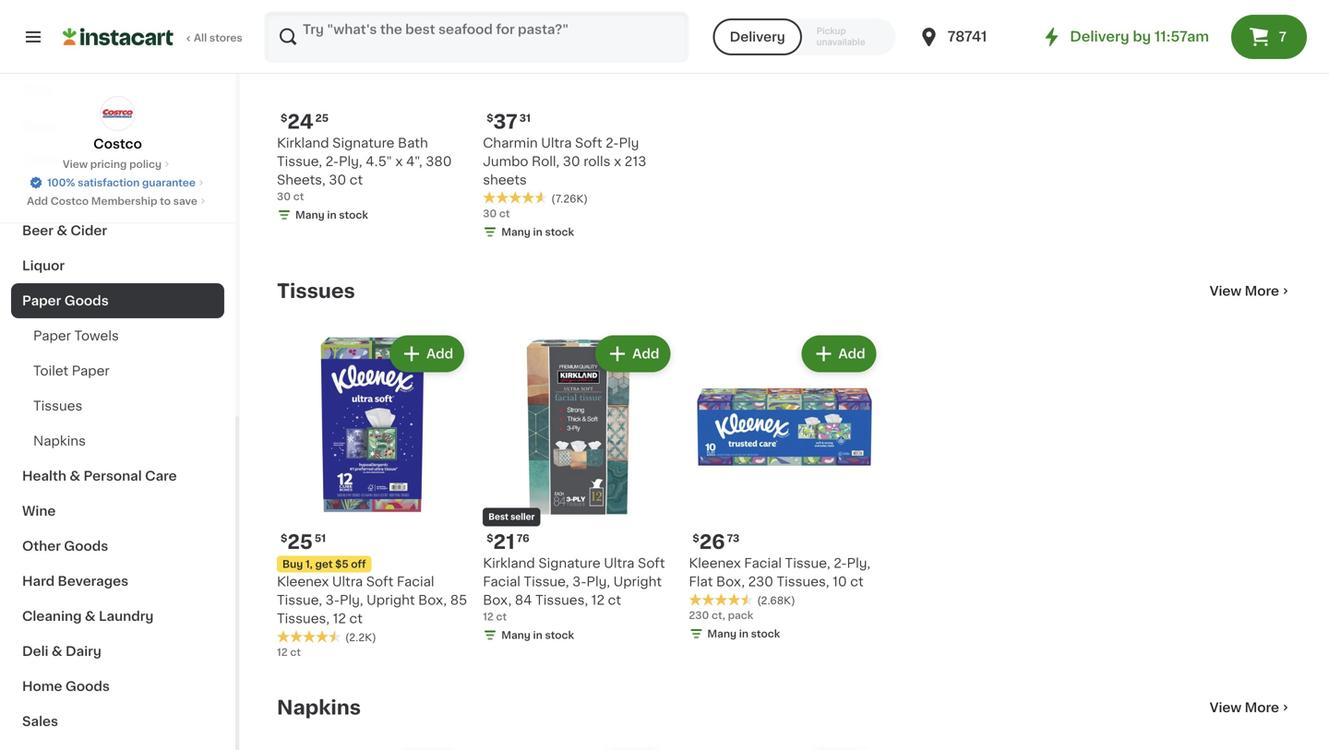 Task type: vqa. For each thing, say whether or not it's contained in the screenshot.
Charmin Ultra Soft 2-Ply Jumbo Roll, 30 rolls x 213 sheets
yes



Task type: describe. For each thing, give the bounding box(es) containing it.
add for kleenex facial tissue, 2-ply, flat box, 230 tissues, 10 ct
[[839, 348, 866, 361]]

get
[[315, 560, 333, 570]]

floral link
[[11, 143, 224, 178]]

& for health
[[70, 470, 80, 483]]

$ for 25
[[281, 534, 288, 544]]

floral
[[22, 154, 59, 167]]

facial inside kirkland signature ultra soft facial tissue, 3-ply, upright box, 84 tissues, 12 ct 12 ct
[[483, 576, 521, 589]]

25 inside the product group
[[288, 533, 313, 552]]

30 down the sheets,
[[277, 192, 291, 202]]

box, inside kleenex ultra soft facial tissue, 3-ply, upright box, 85 tissues, 12 ct
[[418, 594, 447, 607]]

wine
[[22, 505, 56, 518]]

home goods
[[22, 681, 110, 694]]

soft for x
[[575, 137, 603, 150]]

satisfaction
[[78, 178, 140, 188]]

toilet paper link
[[11, 354, 224, 389]]

pricing
[[90, 159, 127, 169]]

box, inside kirkland signature ultra soft facial tissue, 3-ply, upright box, 84 tissues, 12 ct 12 ct
[[483, 594, 512, 607]]

deli & dairy link
[[11, 634, 224, 670]]

add button for 21
[[598, 337, 669, 371]]

ply, inside kirkland signature ultra soft facial tissue, 3-ply, upright box, 84 tissues, 12 ct 12 ct
[[587, 576, 610, 589]]

facial inside kleenex ultra soft facial tissue, 3-ply, upright box, 85 tissues, 12 ct
[[397, 576, 435, 589]]

box, inside kleenex facial tissue, 2-ply, flat box, 230 tissues, 10 ct
[[717, 576, 745, 589]]

tissue, inside kirkland signature bath tissue, 2-ply, 4.5" x 4", 380 sheets, 30 ct 30 ct
[[277, 155, 322, 168]]

$ 37 31
[[487, 112, 531, 132]]

1 vertical spatial napkins link
[[277, 697, 361, 720]]

$ for 24
[[281, 113, 288, 123]]

deli
[[22, 646, 48, 658]]

1 horizontal spatial costco
[[93, 138, 142, 151]]

add costco membership to save
[[27, 196, 198, 206]]

add inside 'link'
[[27, 196, 48, 206]]

add for kirkland signature ultra soft facial tissue, 3-ply, upright box, 84 tissues, 12 ct
[[633, 348, 660, 361]]

to
[[160, 196, 171, 206]]

view inside view pricing policy link
[[63, 159, 88, 169]]

kirkland signature bath tissue, 2-ply, 4.5" x 4", 380 sheets, 30 ct 30 ct
[[277, 137, 452, 202]]

ct down 21 on the left of the page
[[496, 612, 507, 623]]

jumbo
[[483, 155, 529, 168]]

liquor link
[[11, 248, 224, 284]]

$ for 37
[[487, 113, 494, 123]]

view more link for tissues
[[1210, 282, 1293, 301]]

$5
[[335, 560, 349, 570]]

many in stock down 84
[[502, 631, 575, 641]]

100% satisfaction guarantee
[[47, 178, 196, 188]]

84
[[515, 594, 532, 607]]

many down 84
[[502, 631, 531, 641]]

0 vertical spatial tissues
[[277, 282, 355, 301]]

towels
[[74, 330, 119, 343]]

charmin
[[483, 137, 538, 150]]

more for napkins
[[1246, 702, 1280, 715]]

beer
[[22, 224, 54, 237]]

tissue, inside kleenex ultra soft facial tissue, 3-ply, upright box, 85 tissues, 12 ct
[[277, 594, 322, 607]]

ct inside kleenex ultra soft facial tissue, 3-ply, upright box, 85 tissues, 12 ct
[[350, 613, 363, 626]]

costco link
[[93, 96, 142, 153]]

ply, inside kleenex ultra soft facial tissue, 3-ply, upright box, 85 tissues, 12 ct
[[340, 594, 364, 607]]

many in stock down the pack
[[708, 629, 781, 640]]

toilet paper
[[33, 365, 110, 378]]

upright inside kirkland signature ultra soft facial tissue, 3-ply, upright box, 84 tissues, 12 ct 12 ct
[[614, 576, 662, 589]]

home goods link
[[11, 670, 224, 705]]

view more for tissues
[[1210, 285, 1280, 298]]

12 ct
[[277, 648, 301, 658]]

stock down kirkland signature ultra soft facial tissue, 3-ply, upright box, 84 tissues, 12 ct 12 ct
[[545, 631, 575, 641]]

21
[[494, 533, 515, 552]]

health & personal care
[[22, 470, 177, 483]]

ply, inside kleenex facial tissue, 2-ply, flat box, 230 tissues, 10 ct
[[847, 557, 871, 570]]

care
[[145, 470, 177, 483]]

78741
[[948, 30, 988, 43]]

76
[[517, 534, 530, 544]]

26
[[700, 533, 726, 552]]

off
[[351, 560, 366, 570]]

liquor
[[22, 260, 65, 272]]

paper for paper goods
[[22, 295, 61, 308]]

all stores
[[194, 33, 243, 43]]

delivery by 11:57am link
[[1041, 26, 1210, 48]]

3- inside kleenex ultra soft facial tissue, 3-ply, upright box, 85 tissues, 12 ct
[[326, 594, 340, 607]]

31
[[520, 113, 531, 123]]

213
[[625, 155, 647, 168]]

380
[[426, 155, 452, 168]]

100% satisfaction guarantee button
[[29, 172, 207, 190]]

best
[[489, 514, 509, 522]]

other
[[22, 540, 61, 553]]

beer & cider link
[[11, 213, 224, 248]]

7
[[1280, 30, 1288, 43]]

Search field
[[266, 13, 688, 61]]

1 vertical spatial napkins
[[277, 699, 361, 718]]

12 down buy
[[277, 648, 288, 658]]

paper goods link
[[11, 284, 224, 319]]

ct right the sheets,
[[350, 174, 363, 186]]

roll,
[[532, 155, 560, 168]]

24
[[288, 112, 314, 132]]

37
[[494, 112, 518, 132]]

in down kirkland signature ultra soft facial tissue, 3-ply, upright box, 84 tissues, 12 ct 12 ct
[[533, 631, 543, 641]]

& for deli
[[52, 646, 62, 658]]

2- inside kirkland signature bath tissue, 2-ply, 4.5" x 4", 380 sheets, 30 ct 30 ct
[[326, 155, 339, 168]]

signature for 21
[[539, 557, 601, 570]]

hard
[[22, 575, 55, 588]]

(7.26k)
[[552, 194, 588, 204]]

upright inside kleenex ultra soft facial tissue, 3-ply, upright box, 85 tissues, 12 ct
[[367, 594, 415, 607]]

hard beverages link
[[11, 564, 224, 599]]

4.5"
[[366, 155, 392, 168]]

ultra inside kirkland signature ultra soft facial tissue, 3-ply, upright box, 84 tissues, 12 ct 12 ct
[[604, 557, 635, 570]]

ct inside kleenex facial tissue, 2-ply, flat box, 230 tissues, 10 ct
[[851, 576, 864, 589]]

other goods link
[[11, 529, 224, 564]]

0 vertical spatial napkins
[[33, 435, 86, 448]]

policy
[[129, 159, 162, 169]]

kleenex facial tissue, 2-ply, flat box, 230 tissues, 10 ct
[[689, 557, 871, 589]]

& for beer
[[57, 224, 67, 237]]

laundry
[[99, 610, 154, 623]]

11:57am
[[1155, 30, 1210, 43]]

ultra for x
[[541, 137, 572, 150]]

home
[[22, 681, 62, 694]]

in down kirkland signature bath tissue, 2-ply, 4.5" x 4", 380 sheets, 30 ct 30 ct
[[327, 210, 337, 220]]

78741 button
[[919, 11, 1029, 63]]

view for tissues
[[1210, 285, 1242, 298]]

sales link
[[11, 705, 224, 740]]

service type group
[[714, 18, 896, 55]]

230 ct,  pack
[[689, 611, 754, 621]]

save
[[173, 196, 198, 206]]

cleaning & laundry link
[[11, 599, 224, 634]]

costco inside 'link'
[[51, 196, 89, 206]]

beer & cider
[[22, 224, 107, 237]]

other goods
[[22, 540, 108, 553]]

1,
[[306, 560, 313, 570]]

many in stock down 30 ct
[[502, 227, 575, 237]]

(2.2k)
[[345, 633, 377, 643]]

goods for paper goods
[[64, 295, 109, 308]]

$ for 21
[[487, 534, 494, 544]]

30 right the sheets,
[[329, 174, 347, 186]]

tissues, inside kleenex facial tissue, 2-ply, flat box, 230 tissues, 10 ct
[[777, 576, 830, 589]]

$ 24 25
[[281, 112, 329, 132]]

all
[[194, 33, 207, 43]]

goods for other goods
[[64, 540, 108, 553]]

stock down the (7.26k)
[[545, 227, 575, 237]]

stock down the pack
[[751, 629, 781, 640]]



Task type: locate. For each thing, give the bounding box(es) containing it.
1 horizontal spatial product group
[[483, 332, 675, 647]]

1 vertical spatial upright
[[367, 594, 415, 607]]

$ inside $ 21 76
[[487, 534, 494, 544]]

&
[[57, 224, 67, 237], [70, 470, 80, 483], [85, 610, 96, 623], [52, 646, 62, 658]]

kleenex down 1, at bottom
[[277, 576, 329, 589]]

goods for home goods
[[65, 681, 110, 694]]

view more
[[1210, 285, 1280, 298], [1210, 702, 1280, 715]]

1 vertical spatial 3-
[[326, 594, 340, 607]]

soft inside kirkland signature ultra soft facial tissue, 3-ply, upright box, 84 tissues, 12 ct 12 ct
[[638, 557, 665, 570]]

personal
[[84, 470, 142, 483]]

$ up charmin
[[487, 113, 494, 123]]

0 horizontal spatial tissues
[[33, 400, 83, 413]]

ultra for 85
[[332, 576, 363, 589]]

tissue, inside kleenex facial tissue, 2-ply, flat box, 230 tissues, 10 ct
[[786, 557, 831, 570]]

2- inside kleenex facial tissue, 2-ply, flat box, 230 tissues, 10 ct
[[834, 557, 847, 570]]

1 horizontal spatial tissues
[[277, 282, 355, 301]]

ct down buy
[[290, 648, 301, 658]]

goods
[[64, 295, 109, 308], [64, 540, 108, 553], [65, 681, 110, 694]]

1 horizontal spatial kirkland
[[483, 557, 535, 570]]

0 horizontal spatial 3-
[[326, 594, 340, 607]]

view for napkins
[[1210, 702, 1242, 715]]

1 horizontal spatial upright
[[614, 576, 662, 589]]

0 horizontal spatial facial
[[397, 576, 435, 589]]

many down 30 ct
[[502, 227, 531, 237]]

ct down sheets
[[500, 209, 510, 219]]

51
[[315, 534, 326, 544]]

1 vertical spatial more
[[1246, 702, 1280, 715]]

goods down dairy
[[65, 681, 110, 694]]

2 vertical spatial view
[[1210, 702, 1242, 715]]

0 horizontal spatial product group
[[277, 332, 468, 660]]

x inside charmin ultra soft 2-ply jumbo roll, 30 rolls x 213 sheets
[[614, 155, 622, 168]]

ultra inside charmin ultra soft 2-ply jumbo roll, 30 rolls x 213 sheets
[[541, 137, 572, 150]]

kirkland for 21
[[483, 557, 535, 570]]

stores
[[210, 33, 243, 43]]

pack
[[728, 611, 754, 621]]

x inside kirkland signature bath tissue, 2-ply, 4.5" x 4", 380 sheets, 30 ct 30 ct
[[396, 155, 403, 168]]

tissues, up (2.68k)
[[777, 576, 830, 589]]

pets
[[22, 84, 52, 97]]

& for cleaning
[[85, 610, 96, 623]]

kirkland down $ 24 25
[[277, 137, 329, 150]]

1 horizontal spatial facial
[[483, 576, 521, 589]]

1 horizontal spatial 25
[[316, 113, 329, 123]]

tissues link
[[277, 280, 355, 302], [11, 389, 224, 424]]

12 right 84
[[592, 594, 605, 607]]

2- up 10
[[834, 557, 847, 570]]

electronics
[[22, 189, 98, 202]]

0 horizontal spatial signature
[[333, 137, 395, 150]]

12 down 21 on the left of the page
[[483, 612, 494, 623]]

seller
[[511, 514, 535, 522]]

230 up (2.68k)
[[749, 576, 774, 589]]

7 button
[[1232, 15, 1308, 59]]

2 horizontal spatial soft
[[638, 557, 665, 570]]

ultra inside kleenex ultra soft facial tissue, 3-ply, upright box, 85 tissues, 12 ct
[[332, 576, 363, 589]]

2 vertical spatial tissues,
[[277, 613, 330, 626]]

0 vertical spatial 3-
[[573, 576, 587, 589]]

tissue, inside kirkland signature ultra soft facial tissue, 3-ply, upright box, 84 tissues, 12 ct 12 ct
[[524, 576, 569, 589]]

2-
[[606, 137, 619, 150], [326, 155, 339, 168], [834, 557, 847, 570]]

100%
[[47, 178, 75, 188]]

2- for 37
[[606, 137, 619, 150]]

1 product group from the left
[[277, 332, 468, 660]]

0 vertical spatial napkins link
[[11, 424, 224, 459]]

& right deli
[[52, 646, 62, 658]]

tissues
[[277, 282, 355, 301], [33, 400, 83, 413]]

health
[[22, 470, 66, 483]]

bath
[[398, 137, 428, 150]]

tissues, right 84
[[536, 594, 588, 607]]

stock down kirkland signature bath tissue, 2-ply, 4.5" x 4", 380 sheets, 30 ct 30 ct
[[339, 210, 368, 220]]

0 horizontal spatial delivery
[[730, 30, 786, 43]]

view more for napkins
[[1210, 702, 1280, 715]]

0 vertical spatial kleenex
[[689, 557, 741, 570]]

electronics link
[[11, 178, 224, 213]]

25 left the 51
[[288, 533, 313, 552]]

2 horizontal spatial facial
[[745, 557, 782, 570]]

30 inside charmin ultra soft 2-ply jumbo roll, 30 rolls x 213 sheets
[[563, 155, 581, 168]]

1 vertical spatial goods
[[64, 540, 108, 553]]

$ for 26
[[693, 534, 700, 544]]

more for tissues
[[1246, 285, 1280, 298]]

in down roll,
[[533, 227, 543, 237]]

delivery for delivery by 11:57am
[[1071, 30, 1130, 43]]

1 add button from the left
[[392, 337, 463, 371]]

x left 213
[[614, 155, 622, 168]]

2 add button from the left
[[598, 337, 669, 371]]

2 horizontal spatial tissues,
[[777, 576, 830, 589]]

rolls
[[584, 155, 611, 168]]

25 inside $ 24 25
[[316, 113, 329, 123]]

upright left flat on the bottom right
[[614, 576, 662, 589]]

add for kleenex ultra soft facial tissue, 3-ply, upright box, 85 tissues, 12 ct
[[427, 348, 454, 361]]

paper towels
[[33, 330, 119, 343]]

guarantee
[[142, 178, 196, 188]]

& right beer
[[57, 224, 67, 237]]

1 horizontal spatial box,
[[483, 594, 512, 607]]

3-
[[573, 576, 587, 589], [326, 594, 340, 607]]

0 vertical spatial view more
[[1210, 285, 1280, 298]]

0 horizontal spatial add button
[[392, 337, 463, 371]]

3 add button from the left
[[804, 337, 875, 371]]

1 horizontal spatial 2-
[[606, 137, 619, 150]]

1 horizontal spatial napkins link
[[277, 697, 361, 720]]

ct down the sheets,
[[293, 192, 304, 202]]

baby
[[22, 119, 57, 132]]

30 down sheets
[[483, 209, 497, 219]]

12 up the "(2.2k)"
[[333, 613, 346, 626]]

2 horizontal spatial ultra
[[604, 557, 635, 570]]

1 horizontal spatial soft
[[575, 137, 603, 150]]

napkins up health
[[33, 435, 86, 448]]

costco down 100%
[[51, 196, 89, 206]]

0 horizontal spatial tissues link
[[11, 389, 224, 424]]

2 vertical spatial ultra
[[332, 576, 363, 589]]

baby link
[[11, 108, 224, 143]]

$ up the sheets,
[[281, 113, 288, 123]]

3 product group from the left
[[689, 332, 881, 646]]

0 horizontal spatial box,
[[418, 594, 447, 607]]

0 horizontal spatial tissues,
[[277, 613, 330, 626]]

2 horizontal spatial product group
[[689, 332, 881, 646]]

0 vertical spatial 2-
[[606, 137, 619, 150]]

x left 4",
[[396, 155, 403, 168]]

paper down liquor on the top left of page
[[22, 295, 61, 308]]

0 horizontal spatial kirkland
[[277, 137, 329, 150]]

ply,
[[339, 155, 363, 168], [847, 557, 871, 570], [587, 576, 610, 589], [340, 594, 364, 607]]

0 horizontal spatial ultra
[[332, 576, 363, 589]]

flat
[[689, 576, 713, 589]]

1 horizontal spatial signature
[[539, 557, 601, 570]]

0 vertical spatial view more link
[[1210, 282, 1293, 301]]

in down the pack
[[740, 629, 749, 640]]

73
[[727, 534, 740, 544]]

page 1 of 1 group
[[277, 742, 1293, 751]]

tissues, inside kirkland signature ultra soft facial tissue, 3-ply, upright box, 84 tissues, 12 ct 12 ct
[[536, 594, 588, 607]]

230 inside kleenex facial tissue, 2-ply, flat box, 230 tissues, 10 ct
[[749, 576, 774, 589]]

1 horizontal spatial 3-
[[573, 576, 587, 589]]

12 inside kleenex ultra soft facial tissue, 3-ply, upright box, 85 tissues, 12 ct
[[333, 613, 346, 626]]

soft inside charmin ultra soft 2-ply jumbo roll, 30 rolls x 213 sheets
[[575, 137, 603, 150]]

0 vertical spatial paper
[[22, 295, 61, 308]]

toilet
[[33, 365, 68, 378]]

view pricing policy link
[[63, 157, 173, 172]]

0 horizontal spatial costco
[[51, 196, 89, 206]]

facial
[[745, 557, 782, 570], [397, 576, 435, 589], [483, 576, 521, 589]]

0 vertical spatial ultra
[[541, 137, 572, 150]]

0 vertical spatial 25
[[316, 113, 329, 123]]

1 vertical spatial kirkland
[[483, 557, 535, 570]]

2 vertical spatial goods
[[65, 681, 110, 694]]

& right health
[[70, 470, 80, 483]]

cleaning
[[22, 610, 82, 623]]

$ 26 73
[[693, 533, 740, 552]]

$ inside "$ 26 73"
[[693, 534, 700, 544]]

add costco membership to save link
[[27, 194, 209, 209]]

1 vertical spatial signature
[[539, 557, 601, 570]]

1 horizontal spatial tissues link
[[277, 280, 355, 302]]

paper for paper towels
[[33, 330, 71, 343]]

30 left the rolls
[[563, 155, 581, 168]]

beverages
[[58, 575, 128, 588]]

many in stock down the sheets,
[[296, 210, 368, 220]]

$ 21 76
[[487, 533, 530, 552]]

add button
[[392, 337, 463, 371], [598, 337, 669, 371], [804, 337, 875, 371]]

soft inside kleenex ultra soft facial tissue, 3-ply, upright box, 85 tissues, 12 ct
[[366, 576, 394, 589]]

product group containing 21
[[483, 332, 675, 647]]

kleenex for 3-
[[277, 576, 329, 589]]

0 vertical spatial signature
[[333, 137, 395, 150]]

best seller
[[489, 514, 535, 522]]

3- inside kirkland signature ultra soft facial tissue, 3-ply, upright box, 84 tissues, 12 ct 12 ct
[[573, 576, 587, 589]]

$ inside $ 37 31
[[487, 113, 494, 123]]

85
[[450, 594, 467, 607]]

kleenex for flat
[[689, 557, 741, 570]]

2- for 26
[[834, 557, 847, 570]]

kirkland down $ 21 76
[[483, 557, 535, 570]]

25
[[316, 113, 329, 123], [288, 533, 313, 552]]

2 view more from the top
[[1210, 702, 1280, 715]]

1 horizontal spatial kleenex
[[689, 557, 741, 570]]

0 horizontal spatial upright
[[367, 594, 415, 607]]

0 horizontal spatial 25
[[288, 533, 313, 552]]

1 vertical spatial 230
[[689, 611, 710, 621]]

2 view more link from the top
[[1210, 699, 1293, 718]]

tissue, up 84
[[524, 576, 569, 589]]

★★★★★
[[483, 191, 548, 204], [483, 191, 548, 204], [689, 594, 754, 607], [689, 594, 754, 607], [277, 631, 342, 644], [277, 631, 342, 644]]

soft for 85
[[366, 576, 394, 589]]

1 horizontal spatial add button
[[598, 337, 669, 371]]

1 vertical spatial kleenex
[[277, 576, 329, 589]]

tissue, up (2.68k)
[[786, 557, 831, 570]]

& down the beverages
[[85, 610, 96, 623]]

sales
[[22, 716, 58, 729]]

2 vertical spatial 2-
[[834, 557, 847, 570]]

kleenex down "$ 26 73"
[[689, 557, 741, 570]]

kleenex
[[689, 557, 741, 570], [277, 576, 329, 589]]

None search field
[[264, 11, 690, 63]]

ct up the "(2.2k)"
[[350, 613, 363, 626]]

2- up the sheets,
[[326, 155, 339, 168]]

view more link for napkins
[[1210, 699, 1293, 718]]

1 view more link from the top
[[1210, 282, 1293, 301]]

product group containing 25
[[277, 332, 468, 660]]

1 vertical spatial paper
[[33, 330, 71, 343]]

item carousel region
[[251, 0, 1319, 251]]

$ inside the $ 25 51
[[281, 534, 288, 544]]

tissues, up "12 ct"
[[277, 613, 330, 626]]

0 vertical spatial soft
[[575, 137, 603, 150]]

0 horizontal spatial napkins link
[[11, 424, 224, 459]]

$ down best
[[487, 534, 494, 544]]

tissue, up the sheets,
[[277, 155, 322, 168]]

many down "230 ct,  pack"
[[708, 629, 737, 640]]

0 vertical spatial tissues link
[[277, 280, 355, 302]]

ct right 84
[[608, 594, 622, 607]]

delivery for delivery
[[730, 30, 786, 43]]

1 more from the top
[[1246, 285, 1280, 298]]

1 vertical spatial tissues link
[[11, 389, 224, 424]]

1 vertical spatial tissues,
[[536, 594, 588, 607]]

1 vertical spatial ultra
[[604, 557, 635, 570]]

0 vertical spatial view
[[63, 159, 88, 169]]

signature for 24
[[333, 137, 395, 150]]

1 vertical spatial 25
[[288, 533, 313, 552]]

0 vertical spatial goods
[[64, 295, 109, 308]]

tissue, down buy
[[277, 594, 322, 607]]

product group containing 26
[[689, 332, 881, 646]]

paper down "towels"
[[72, 365, 110, 378]]

4",
[[406, 155, 423, 168]]

0 vertical spatial 230
[[749, 576, 774, 589]]

napkins link up personal
[[11, 424, 224, 459]]

1 x from the left
[[396, 155, 403, 168]]

12
[[592, 594, 605, 607], [483, 612, 494, 623], [333, 613, 346, 626], [277, 648, 288, 658]]

0 horizontal spatial kleenex
[[277, 576, 329, 589]]

0 horizontal spatial x
[[396, 155, 403, 168]]

costco up view pricing policy link
[[93, 138, 142, 151]]

0 horizontal spatial 2-
[[326, 155, 339, 168]]

delivery inside button
[[730, 30, 786, 43]]

tissues,
[[777, 576, 830, 589], [536, 594, 588, 607], [277, 613, 330, 626]]

kleenex ultra soft facial tissue, 3-ply, upright box, 85 tissues, 12 ct
[[277, 576, 467, 626]]

2 vertical spatial soft
[[366, 576, 394, 589]]

0 vertical spatial tissues,
[[777, 576, 830, 589]]

1 vertical spatial view more link
[[1210, 699, 1293, 718]]

2 horizontal spatial 2-
[[834, 557, 847, 570]]

2- inside charmin ultra soft 2-ply jumbo roll, 30 rolls x 213 sheets
[[606, 137, 619, 150]]

hard beverages
[[22, 575, 128, 588]]

many down the sheets,
[[296, 210, 325, 220]]

box, right flat on the bottom right
[[717, 576, 745, 589]]

costco logo image
[[100, 96, 135, 131]]

sheets,
[[277, 174, 326, 186]]

0 vertical spatial more
[[1246, 285, 1280, 298]]

health & personal care link
[[11, 459, 224, 494]]

0 vertical spatial costco
[[93, 138, 142, 151]]

2 vertical spatial paper
[[72, 365, 110, 378]]

2 more from the top
[[1246, 702, 1280, 715]]

box, left 85
[[418, 594, 447, 607]]

paper goods
[[22, 295, 109, 308]]

1 horizontal spatial napkins
[[277, 699, 361, 718]]

2- up the rolls
[[606, 137, 619, 150]]

signature inside kirkland signature bath tissue, 2-ply, 4.5" x 4", 380 sheets, 30 ct 30 ct
[[333, 137, 395, 150]]

napkins down "12 ct"
[[277, 699, 361, 718]]

1 horizontal spatial 230
[[749, 576, 774, 589]]

1 vertical spatial view
[[1210, 285, 1242, 298]]

paper up toilet
[[33, 330, 71, 343]]

$ left 73
[[693, 534, 700, 544]]

1 vertical spatial soft
[[638, 557, 665, 570]]

product group
[[277, 332, 468, 660], [483, 332, 675, 647], [689, 332, 881, 646]]

2 product group from the left
[[483, 332, 675, 647]]

upright up the "(2.2k)"
[[367, 594, 415, 607]]

kirkland inside kirkland signature bath tissue, 2-ply, 4.5" x 4", 380 sheets, 30 ct 30 ct
[[277, 137, 329, 150]]

0 horizontal spatial napkins
[[33, 435, 86, 448]]

add button for 26
[[804, 337, 875, 371]]

kleenex inside kleenex facial tissue, 2-ply, flat box, 230 tissues, 10 ct
[[689, 557, 741, 570]]

30
[[563, 155, 581, 168], [329, 174, 347, 186], [277, 192, 291, 202], [483, 209, 497, 219]]

cider
[[71, 224, 107, 237]]

sheets
[[483, 174, 527, 186]]

goods up the beverages
[[64, 540, 108, 553]]

0 vertical spatial upright
[[614, 576, 662, 589]]

ply
[[619, 137, 639, 150]]

25 right 24
[[316, 113, 329, 123]]

signature inside kirkland signature ultra soft facial tissue, 3-ply, upright box, 84 tissues, 12 ct 12 ct
[[539, 557, 601, 570]]

1 horizontal spatial delivery
[[1071, 30, 1130, 43]]

napkins link down "12 ct"
[[277, 697, 361, 720]]

1 horizontal spatial ultra
[[541, 137, 572, 150]]

2 horizontal spatial add button
[[804, 337, 875, 371]]

charmin ultra soft 2-ply jumbo roll, 30 rolls x 213 sheets
[[483, 137, 647, 186]]

1 vertical spatial costco
[[51, 196, 89, 206]]

dairy
[[66, 646, 101, 658]]

instacart logo image
[[63, 26, 174, 48]]

cleaning & laundry
[[22, 610, 154, 623]]

facial inside kleenex facial tissue, 2-ply, flat box, 230 tissues, 10 ct
[[745, 557, 782, 570]]

delivery button
[[714, 18, 802, 55]]

stock
[[339, 210, 368, 220], [545, 227, 575, 237], [751, 629, 781, 640], [545, 631, 575, 641]]

0 horizontal spatial soft
[[366, 576, 394, 589]]

goods up "towels"
[[64, 295, 109, 308]]

ct
[[350, 174, 363, 186], [293, 192, 304, 202], [500, 209, 510, 219], [851, 576, 864, 589], [608, 594, 622, 607], [496, 612, 507, 623], [350, 613, 363, 626], [290, 648, 301, 658]]

all stores link
[[63, 11, 244, 63]]

ply, inside kirkland signature bath tissue, 2-ply, 4.5" x 4", 380 sheets, 30 ct 30 ct
[[339, 155, 363, 168]]

1 view more from the top
[[1210, 285, 1280, 298]]

more
[[1246, 285, 1280, 298], [1246, 702, 1280, 715]]

$
[[281, 113, 288, 123], [487, 113, 494, 123], [281, 534, 288, 544], [693, 534, 700, 544], [487, 534, 494, 544]]

$ up buy
[[281, 534, 288, 544]]

view pricing policy
[[63, 159, 162, 169]]

2 x from the left
[[614, 155, 622, 168]]

2 horizontal spatial box,
[[717, 576, 745, 589]]

tissues, inside kleenex ultra soft facial tissue, 3-ply, upright box, 85 tissues, 12 ct
[[277, 613, 330, 626]]

kleenex inside kleenex ultra soft facial tissue, 3-ply, upright box, 85 tissues, 12 ct
[[277, 576, 329, 589]]

kirkland for 24
[[277, 137, 329, 150]]

230 left ct,
[[689, 611, 710, 621]]

$ 25 51
[[281, 533, 326, 552]]

membership
[[91, 196, 157, 206]]

ct right 10
[[851, 576, 864, 589]]

kirkland
[[277, 137, 329, 150], [483, 557, 535, 570]]

0 horizontal spatial 230
[[689, 611, 710, 621]]

ultra
[[541, 137, 572, 150], [604, 557, 635, 570], [332, 576, 363, 589]]

kirkland inside kirkland signature ultra soft facial tissue, 3-ply, upright box, 84 tissues, 12 ct 12 ct
[[483, 557, 535, 570]]

(2.68k)
[[758, 596, 796, 606]]

30 ct
[[483, 209, 510, 219]]

1 horizontal spatial tissues,
[[536, 594, 588, 607]]

1 vertical spatial tissues
[[33, 400, 83, 413]]

10
[[833, 576, 848, 589]]

$ inside $ 24 25
[[281, 113, 288, 123]]

box, left 84
[[483, 594, 512, 607]]

1 horizontal spatial x
[[614, 155, 622, 168]]

230
[[749, 576, 774, 589], [689, 611, 710, 621]]



